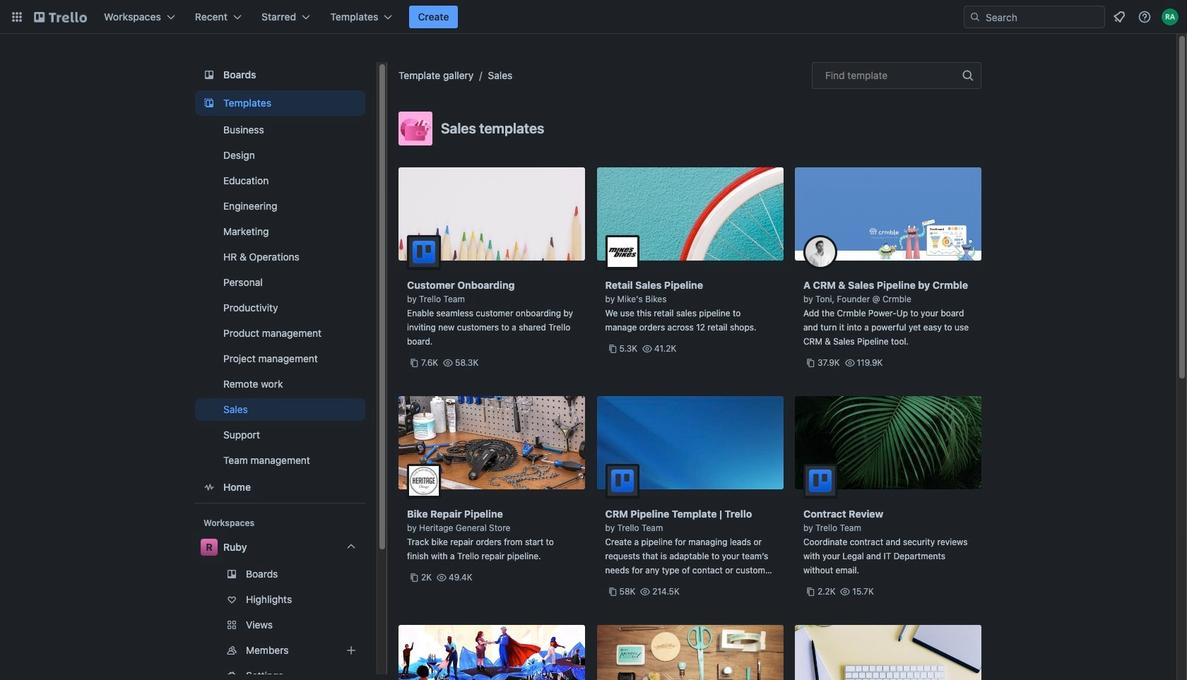 Task type: locate. For each thing, give the bounding box(es) containing it.
2 forward image from the top
[[363, 668, 379, 680]]

forward image down forward image
[[363, 668, 379, 680]]

board image
[[201, 66, 218, 83]]

open information menu image
[[1138, 10, 1152, 24]]

0 vertical spatial forward image
[[363, 642, 379, 659]]

heritage general store image
[[407, 464, 441, 498]]

trello team image
[[407, 235, 441, 269], [605, 464, 639, 498], [803, 464, 837, 498]]

forward image right add image
[[363, 642, 379, 659]]

1 vertical spatial forward image
[[363, 668, 379, 680]]

forward image
[[363, 642, 379, 659], [363, 668, 379, 680]]

None field
[[812, 62, 982, 89]]

primary element
[[0, 0, 1187, 34]]

2 horizontal spatial trello team image
[[803, 464, 837, 498]]

ruby anderson (rubyanderson7) image
[[1162, 8, 1179, 25]]

toni, founder @ crmble image
[[803, 235, 837, 269]]



Task type: vqa. For each thing, say whether or not it's contained in the screenshot.
home image
yes



Task type: describe. For each thing, give the bounding box(es) containing it.
1 horizontal spatial trello team image
[[605, 464, 639, 498]]

0 horizontal spatial trello team image
[[407, 235, 441, 269]]

sales icon image
[[399, 112, 432, 146]]

mike's bikes image
[[605, 235, 639, 269]]

search image
[[970, 11, 981, 23]]

Search field
[[981, 7, 1104, 27]]

home image
[[201, 479, 218, 496]]

back to home image
[[34, 6, 87, 28]]

1 forward image from the top
[[363, 642, 379, 659]]

template board image
[[201, 95, 218, 112]]

add image
[[343, 642, 360, 659]]

forward image
[[363, 617, 379, 634]]

0 notifications image
[[1111, 8, 1128, 25]]



